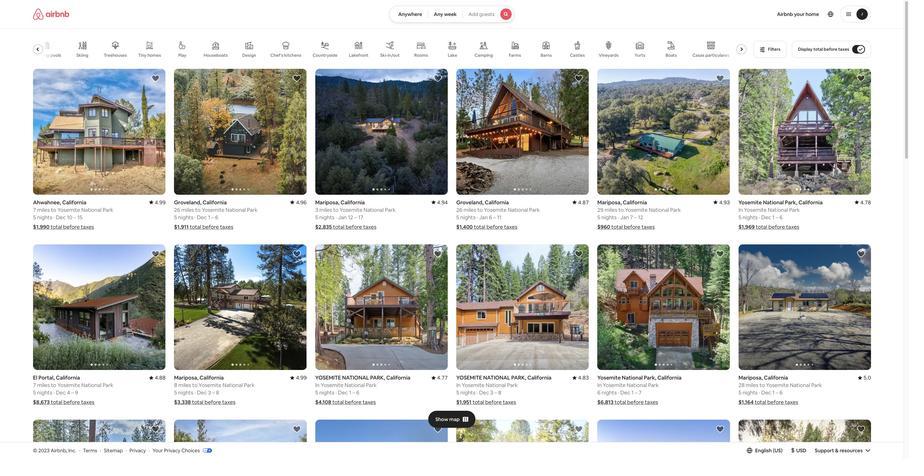 Task type: describe. For each thing, give the bounding box(es) containing it.
any week
[[434, 11, 457, 17]]

resources
[[840, 448, 863, 454]]

6 inside groveland, california 26 miles to yosemite national park 5 nights · jan 6 – 11 $1,400 total before taxes
[[489, 214, 492, 221]]

groveland, california 26 miles to yosemite national park 5 nights · jan 6 – 11 $1,400 total before taxes
[[456, 199, 540, 230]]

– for $960
[[634, 214, 637, 221]]

portal,
[[38, 375, 55, 382]]

yosemite for mariposa, california 8 miles to yosemite national park 5 nights · dec 3 – 8 $3,338 total before taxes
[[199, 382, 221, 389]]

taxes for mariposa, california 29 miles to yosemite national park 5 nights · jan 7 – 12 $960 total before taxes
[[642, 224, 655, 230]]

total right display
[[814, 47, 823, 52]]

national inside the el portal, california 7 miles to yosemite national park 5 nights · dec 4 – 9 $8,673 total before taxes
[[81, 382, 101, 389]]

add to wishlist: groveland, california image
[[292, 426, 301, 434]]

national for yosemite national park, california in yosemite national park 5 nights · dec 3 – 8 $1,951 total before taxes
[[486, 382, 506, 389]]

california inside ahwahnee, california 7 miles to yosemite national park 5 nights · dec 10 – 15 $1,990 total before taxes
[[62, 199, 86, 206]]

houseboats
[[204, 52, 228, 58]]

add to wishlist: ahwahnee, california image
[[151, 74, 160, 83]]

california inside yosemite national park, california in yosemite national park 5 nights · dec 3 – 8 $1,951 total before taxes
[[527, 375, 552, 382]]

yosemite for yosemite national park, california in yosemite national park 5 nights · dec 1 – 6 $1,969 total before taxes
[[744, 207, 767, 213]]

inc.
[[68, 448, 76, 454]]

$1,951
[[456, 399, 472, 406]]

groveland, california 26 miles to yosemite national park 5 nights · dec 1 – 6 $1,911 total before taxes
[[174, 199, 258, 230]]

7 inside ahwahnee, california 7 miles to yosemite national park 5 nights · dec 10 – 15 $1,990 total before taxes
[[33, 207, 36, 213]]

your
[[153, 448, 163, 454]]

dec for $1,911
[[197, 214, 207, 221]]

mariposa, for 8
[[174, 375, 198, 382]]

total for mariposa, california 29 miles to yosemite national park 5 nights · jan 7 – 12 $960 total before taxes
[[611, 224, 623, 230]]

privacy inside your privacy choices link
[[164, 448, 180, 454]]

miles for $1,400
[[464, 207, 476, 213]]

california inside yosemite national park, california in yosemite national park 6 nights · dec 1 – 7 $6,813 total before taxes
[[658, 375, 682, 382]]

california inside groveland, california 26 miles to yosemite national park 5 nights · dec 1 – 6 $1,911 total before taxes
[[203, 199, 227, 206]]

national for mariposa, california 28 miles to yosemite national park 5 nights · dec 1 – 6 $1,164 total before taxes
[[790, 382, 810, 389]]

3 for yosemite national park, california in yosemite national park 5 nights · dec 3 – 8 $1,951 total before taxes
[[490, 390, 493, 397]]

$8,673
[[33, 399, 50, 406]]

national for mariposa, california 3 miles to yosemite national park 5 nights · jan 12 – 17 $2,835 total before taxes
[[364, 207, 384, 213]]

play
[[178, 53, 186, 58]]

dec for $1,164
[[762, 390, 771, 397]]

5 for mariposa, california 3 miles to yosemite national park 5 nights · jan 12 – 17 $2,835 total before taxes
[[315, 214, 318, 221]]

boats
[[666, 53, 677, 58]]

national for mariposa, california 8 miles to yosemite national park 5 nights · dec 3 – 8 $3,338 total before taxes
[[223, 382, 243, 389]]

ski-in/out
[[380, 53, 400, 58]]

$ usd
[[792, 447, 807, 455]]

miles for $1,990
[[37, 207, 50, 213]]

airbnb your home
[[777, 11, 820, 17]]

5 for mariposa, california 29 miles to yosemite national park 5 nights · jan 7 – 12 $960 total before taxes
[[598, 214, 600, 221]]

4.93 out of 5 average rating image
[[714, 199, 730, 206]]

5.0
[[864, 375, 871, 382]]

to inside the el portal, california 7 miles to yosemite national park 5 nights · dec 4 – 9 $8,673 total before taxes
[[51, 382, 56, 389]]

tiny
[[138, 53, 146, 58]]

california inside the el portal, california 7 miles to yosemite national park 5 nights · dec 4 – 9 $8,673 total before taxes
[[56, 375, 80, 382]]

group containing houseboats
[[31, 36, 750, 63]]

3 for mariposa, california 8 miles to yosemite national park 5 nights · dec 3 – 8 $3,338 total before taxes
[[208, 390, 211, 397]]

add to wishlist: el portal, california image
[[151, 250, 160, 259]]

yosemite for mariposa, california 29 miles to yosemite national park 5 nights · jan 7 – 12 $960 total before taxes
[[625, 207, 648, 213]]

before inside the el portal, california 7 miles to yosemite national park 5 nights · dec 4 – 9 $8,673 total before taxes
[[63, 399, 80, 406]]

– for $3,338
[[212, 390, 215, 397]]

pools
[[50, 53, 61, 58]]

$1,990
[[33, 224, 49, 230]]

total for yosemite national park, california in yosemite national park 5 nights · dec 1 – 6 $1,969 total before taxes
[[756, 224, 768, 230]]

california inside mariposa, california 29 miles to yosemite national park 5 nights · jan 7 – 12 $960 total before taxes
[[623, 199, 647, 206]]

7 inside yosemite national park, california in yosemite national park 6 nights · dec 1 – 7 $6,813 total before taxes
[[639, 390, 642, 397]]

&
[[836, 448, 839, 454]]

taxes for yosemite national park, california in yosemite national park 5 nights · dec 1 – 6 $4,108 total before taxes
[[363, 399, 376, 406]]

park for $2,835
[[385, 207, 396, 213]]

12 inside mariposa, california 3 miles to yosemite national park 5 nights · jan 12 – 17 $2,835 total before taxes
[[348, 214, 353, 221]]

nights for $1,951
[[460, 390, 476, 397]]

to for $1,164
[[760, 382, 765, 389]]

· inside "mariposa, california 8 miles to yosemite national park 5 nights · dec 3 – 8 $3,338 total before taxes"
[[194, 390, 196, 397]]

yurts
[[635, 53, 645, 58]]

add to wishlist: mariposa, california image for 4.99
[[292, 250, 301, 259]]

· inside yosemite national park, california in yosemite national park 5 nights · dec 1 – 6 $1,969 total before taxes
[[759, 214, 760, 221]]

terms link
[[83, 448, 97, 454]]

california inside yosemite national park, california in yosemite national park 5 nights · dec 1 – 6 $1,969 total before taxes
[[799, 199, 823, 206]]

total for mariposa, california 28 miles to yosemite national park 5 nights · dec 1 – 6 $1,164 total before taxes
[[755, 399, 766, 406]]

15
[[77, 214, 82, 221]]

before for ahwahnee, california 7 miles to yosemite national park 5 nights · dec 10 – 15 $1,990 total before taxes
[[63, 224, 80, 230]]

yosemite national park, california in yosemite national park 6 nights · dec 1 – 7 $6,813 total before taxes
[[598, 375, 682, 406]]

total for yosemite national park, california in yosemite national park 5 nights · dec 1 – 6 $4,108 total before taxes
[[332, 399, 344, 406]]

· inside groveland, california 26 miles to yosemite national park 5 nights · jan 6 – 11 $1,400 total before taxes
[[477, 214, 478, 221]]

national for groveland, california 26 miles to yosemite national park 5 nights · dec 1 – 6 $1,911 total before taxes
[[226, 207, 246, 213]]

yosemite for yosemite national park, california in yosemite national park 5 nights · dec 3 – 8 $1,951 total before taxes
[[462, 382, 485, 389]]

dec for $1,990
[[56, 214, 66, 221]]

12 inside mariposa, california 29 miles to yosemite national park 5 nights · jan 7 – 12 $960 total before taxes
[[638, 214, 643, 221]]

add to wishlist: yosemite national park, california image for 4.83
[[575, 250, 583, 259]]

$1,164
[[739, 399, 754, 406]]

mariposa, california 29 miles to yosemite national park 5 nights · jan 7 – 12 $960 total before taxes
[[598, 199, 681, 230]]

5 for yosemite national park, california in yosemite national park 5 nights · dec 3 – 8 $1,951 total before taxes
[[456, 390, 459, 397]]

barns
[[541, 53, 552, 58]]

taxes for groveland, california 26 miles to yosemite national park 5 nights · jan 6 – 11 $1,400 total before taxes
[[504, 224, 517, 230]]

yosemite for yosemite national park, california in yosemite national park 5 nights · dec 3 – 8 $1,951 total before taxes
[[456, 375, 482, 382]]

show
[[436, 417, 448, 423]]

filters
[[768, 47, 781, 52]]

11
[[497, 214, 502, 221]]

7 inside the el portal, california 7 miles to yosemite national park 5 nights · dec 4 – 9 $8,673 total before taxes
[[33, 382, 36, 389]]

nights inside yosemite national park, california in yosemite national park 6 nights · dec 1 – 7 $6,813 total before taxes
[[602, 390, 617, 397]]

4.96
[[296, 199, 307, 206]]

4.96 out of 5 average rating image
[[290, 199, 307, 206]]

guests
[[479, 11, 495, 17]]

– for $1,911
[[211, 214, 214, 221]]

1 for $1,911
[[208, 214, 210, 221]]

4
[[67, 390, 70, 397]]

6 inside yosemite national park, california in yosemite national park 6 nights · dec 1 – 7 $6,813 total before taxes
[[598, 390, 601, 397]]

support & resources button
[[815, 448, 871, 454]]

terms · sitemap · privacy ·
[[83, 448, 150, 454]]

6 for groveland, california
[[215, 214, 218, 221]]

– for $2,835
[[354, 214, 357, 221]]

profile element
[[523, 0, 871, 28]]

chef's kitchens
[[270, 53, 301, 58]]

· inside mariposa, california 28 miles to yosemite national park 5 nights · dec 1 – 6 $1,164 total before taxes
[[759, 390, 760, 397]]

0 horizontal spatial 8
[[174, 382, 177, 389]]

7 inside mariposa, california 29 miles to yosemite national park 5 nights · jan 7 – 12 $960 total before taxes
[[630, 214, 633, 221]]

yosemite inside the el portal, california 7 miles to yosemite national park 5 nights · dec 4 – 9 $8,673 total before taxes
[[57, 382, 80, 389]]

english
[[756, 448, 772, 454]]

airbnb your home link
[[773, 7, 824, 22]]

$1,400
[[456, 224, 473, 230]]

dec inside the el portal, california 7 miles to yosemite national park 5 nights · dec 4 – 9 $8,673 total before taxes
[[56, 390, 66, 397]]

– for $1,164
[[776, 390, 779, 397]]

nights for $1,969
[[743, 214, 758, 221]]

$1,969
[[739, 224, 755, 230]]

groveland, for groveland, california 26 miles to yosemite national park 5 nights · jan 6 – 11 $1,400 total before taxes
[[456, 199, 484, 206]]

farms
[[509, 53, 521, 58]]

national for groveland, california 26 miles to yosemite national park 5 nights · jan 6 – 11 $1,400 total before taxes
[[508, 207, 528, 213]]

national for yosemite national park, california in yosemite national park 6 nights · dec 1 – 7 $6,813 total before taxes
[[627, 382, 647, 389]]

6 for mariposa, california
[[780, 390, 783, 397]]

mariposa, for 28
[[739, 375, 763, 382]]

map
[[450, 417, 460, 423]]

sitemap link
[[104, 448, 123, 454]]

nights inside the el portal, california 7 miles to yosemite national park 5 nights · dec 4 – 9 $8,673 total before taxes
[[37, 390, 52, 397]]

none search field containing anywhere
[[390, 6, 515, 23]]

17
[[358, 214, 363, 221]]

5 for mariposa, california 28 miles to yosemite national park 5 nights · dec 1 – 6 $1,164 total before taxes
[[739, 390, 742, 397]]

$
[[792, 447, 795, 455]]

homes
[[147, 53, 161, 58]]

home
[[806, 11, 820, 17]]

in/out
[[388, 53, 400, 58]]

$4,108
[[315, 399, 331, 406]]

add to wishlist: mariposa, california image for 5.0
[[857, 250, 866, 259]]

before for yosemite national park, california in yosemite national park 5 nights · dec 1 – 6 $1,969 total before taxes
[[769, 224, 785, 230]]

4.77 out of 5 average rating image
[[431, 375, 448, 382]]

english (us)
[[756, 448, 783, 454]]

4.99 out of 5 average rating image for mariposa, california 8 miles to yosemite national park 5 nights · dec 3 – 8 $3,338 total before taxes
[[290, 375, 307, 382]]

5 for groveland, california 26 miles to yosemite national park 5 nights · jan 6 – 11 $1,400 total before taxes
[[456, 214, 459, 221]]

california inside yosemite national park, california in yosemite national park 5 nights · dec 1 – 6 $4,108 total before taxes
[[386, 375, 410, 382]]

choices
[[182, 448, 200, 454]]

3 inside mariposa, california 3 miles to yosemite national park 5 nights · jan 12 – 17 $2,835 total before taxes
[[315, 207, 318, 213]]

· inside yosemite national park, california in yosemite national park 5 nights · dec 3 – 8 $1,951 total before taxes
[[477, 390, 478, 397]]

vineyards
[[599, 53, 619, 58]]

national for mariposa, california 29 miles to yosemite national park 5 nights · jan 7 – 12 $960 total before taxes
[[649, 207, 669, 213]]

6 for yosemite national park, california
[[780, 214, 783, 221]]

california inside "mariposa, california 8 miles to yosemite national park 5 nights · dec 3 – 8 $3,338 total before taxes"
[[200, 375, 224, 382]]

yosemite for mariposa, california 28 miles to yosemite national park 5 nights · dec 1 – 6 $1,164 total before taxes
[[766, 382, 789, 389]]

1 for $1,164
[[773, 390, 775, 397]]

taxes inside the el portal, california 7 miles to yosemite national park 5 nights · dec 4 – 9 $8,673 total before taxes
[[81, 399, 94, 406]]

– inside yosemite national park, california in yosemite national park 6 nights · dec 1 – 7 $6,813 total before taxes
[[635, 390, 638, 397]]

dec for $1,951
[[479, 390, 489, 397]]

kitchens
[[284, 53, 301, 58]]

5 for mariposa, california 8 miles to yosemite national park 5 nights · dec 3 – 8 $3,338 total before taxes
[[174, 390, 177, 397]]

week
[[444, 11, 457, 17]]

· inside ahwahnee, california 7 miles to yosemite national park 5 nights · dec 10 – 15 $1,990 total before taxes
[[53, 214, 54, 221]]

casas
[[693, 52, 705, 58]]

any
[[434, 11, 443, 17]]

mariposa, california 28 miles to yosemite national park 5 nights · dec 1 – 6 $1,164 total before taxes
[[739, 375, 822, 406]]

taxes for yosemite national park, california in yosemite national park 6 nights · dec 1 – 7 $6,813 total before taxes
[[645, 399, 658, 406]]

before for yosemite national park, california in yosemite national park 5 nights · dec 3 – 8 $1,951 total before taxes
[[485, 399, 502, 406]]

– for $1,951
[[494, 390, 497, 397]]

· inside mariposa, california 3 miles to yosemite national park 5 nights · jan 12 – 17 $2,835 total before taxes
[[336, 214, 337, 221]]

anywhere
[[398, 11, 422, 17]]

– inside the el portal, california 7 miles to yosemite national park 5 nights · dec 4 – 9 $8,673 total before taxes
[[71, 390, 74, 397]]

1 privacy from the left
[[130, 448, 146, 454]]

(us)
[[773, 448, 783, 454]]

· inside groveland, california 26 miles to yosemite national park 5 nights · dec 1 – 6 $1,911 total before taxes
[[194, 214, 196, 221]]

8 for in yosemite national park
[[498, 390, 501, 397]]

$3,338
[[174, 399, 191, 406]]

$960
[[598, 224, 610, 230]]

taxes for mariposa, california 8 miles to yosemite national park 5 nights · dec 3 – 8 $3,338 total before taxes
[[222, 399, 235, 406]]

10
[[67, 214, 72, 221]]

yosemite for ahwahnee, california 7 miles to yosemite national park 5 nights · dec 10 – 15 $1,990 total before taxes
[[57, 207, 80, 213]]

castles
[[570, 53, 585, 58]]

park, for 7
[[644, 375, 656, 382]]

rooms
[[414, 53, 428, 58]]

4.88
[[155, 375, 166, 382]]

total inside the el portal, california 7 miles to yosemite national park 5 nights · dec 4 – 9 $8,673 total before taxes
[[51, 399, 62, 406]]

miles inside the el portal, california 7 miles to yosemite national park 5 nights · dec 4 – 9 $8,673 total before taxes
[[37, 382, 50, 389]]



Task type: vqa. For each thing, say whether or not it's contained in the screenshot.


Task type: locate. For each thing, give the bounding box(es) containing it.
1 vertical spatial 4.99
[[296, 375, 307, 382]]

8 inside yosemite national park, california in yosemite national park 5 nights · dec 3 – 8 $1,951 total before taxes
[[498, 390, 501, 397]]

add guests button
[[463, 6, 515, 23]]

1 horizontal spatial 4.99
[[296, 375, 307, 382]]

yosemite for yosemite national park, california in yosemite national park 5 nights · dec 1 – 6 $4,108 total before taxes
[[321, 382, 343, 389]]

total right the "$6,813"
[[615, 399, 626, 406]]

0 vertical spatial park,
[[785, 199, 798, 206]]

2023
[[38, 448, 50, 454]]

before right the "$6,813"
[[627, 399, 644, 406]]

nights up $960
[[602, 214, 617, 221]]

before down 17
[[346, 224, 362, 230]]

yosemite national park, california in yosemite national park 5 nights · dec 1 – 6 $1,969 total before taxes
[[739, 199, 823, 230]]

before for mariposa, california 3 miles to yosemite national park 5 nights · jan 12 – 17 $2,835 total before taxes
[[346, 224, 362, 230]]

yosemite inside groveland, california 26 miles to yosemite national park 5 nights · dec 1 – 6 $1,911 total before taxes
[[202, 207, 224, 213]]

miles for $3,338
[[178, 382, 191, 389]]

to for $3,338
[[192, 382, 197, 389]]

before for yosemite national park, california in yosemite national park 5 nights · dec 1 – 6 $4,108 total before taxes
[[345, 399, 361, 406]]

before for mariposa, california 8 miles to yosemite national park 5 nights · dec 3 – 8 $3,338 total before taxes
[[205, 399, 221, 406]]

total right $1,969
[[756, 224, 768, 230]]

2 national from the left
[[342, 375, 369, 382]]

5 up $4,108
[[315, 390, 318, 397]]

in for yosemite national park, california in yosemite national park 6 nights · dec 1 – 7 $6,813 total before taxes
[[598, 382, 602, 389]]

miles up '$1,911'
[[181, 207, 194, 213]]

dec for $1,969
[[762, 214, 771, 221]]

miles for $2,835
[[319, 207, 332, 213]]

1 horizontal spatial park,
[[511, 375, 526, 382]]

mariposa, for 3
[[315, 199, 340, 206]]

1 for $4,108
[[349, 390, 351, 397]]

1 add to wishlist: yosemite national park, california image from the left
[[434, 250, 442, 259]]

groveland, up '$1,911'
[[174, 199, 201, 206]]

· inside yosemite national park, california in yosemite national park 6 nights · dec 1 – 7 $6,813 total before taxes
[[618, 390, 619, 397]]

4.99 for ahwahnee, california 7 miles to yosemite national park 5 nights · dec 10 – 15 $1,990 total before taxes
[[155, 199, 166, 206]]

nights inside ahwahnee, california 7 miles to yosemite national park 5 nights · dec 10 – 15 $1,990 total before taxes
[[37, 214, 52, 221]]

before right display
[[824, 47, 838, 52]]

8
[[174, 382, 177, 389], [216, 390, 219, 397], [498, 390, 501, 397]]

taxes for mariposa, california 28 miles to yosemite national park 5 nights · dec 1 – 6 $1,164 total before taxes
[[785, 399, 799, 406]]

in inside yosemite national park, california in yosemite national park 5 nights · dec 1 – 6 $1,969 total before taxes
[[739, 207, 743, 213]]

in for yosemite national park, california in yosemite national park 5 nights · dec 1 – 6 $1,969 total before taxes
[[739, 207, 743, 213]]

0 horizontal spatial groveland,
[[174, 199, 201, 206]]

– inside ahwahnee, california 7 miles to yosemite national park 5 nights · dec 10 – 15 $1,990 total before taxes
[[73, 214, 76, 221]]

26 for groveland, california 26 miles to yosemite national park 5 nights · jan 6 – 11 $1,400 total before taxes
[[456, 207, 463, 213]]

0 horizontal spatial jan
[[338, 214, 347, 221]]

national for yosemite national park, california in yosemite national park 5 nights · dec 1 – 6 $1,969 total before taxes
[[768, 207, 788, 213]]

park inside yosemite national park, california in yosemite national park 5 nights · dec 3 – 8 $1,951 total before taxes
[[507, 382, 518, 389]]

yosemite inside yosemite national park, california in yosemite national park 5 nights · dec 1 – 6 $4,108 total before taxes
[[315, 375, 341, 382]]

4.88 out of 5 average rating image
[[149, 375, 166, 382]]

to inside mariposa, california 28 miles to yosemite national park 5 nights · dec 1 – 6 $1,164 total before taxes
[[760, 382, 765, 389]]

before right $960
[[624, 224, 641, 230]]

5 inside the el portal, california 7 miles to yosemite national park 5 nights · dec 4 – 9 $8,673 total before taxes
[[33, 390, 36, 397]]

national inside yosemite national park, california in yosemite national park 5 nights · dec 1 – 6 $4,108 total before taxes
[[342, 375, 369, 382]]

$1,911
[[174, 224, 189, 230]]

taxes for groveland, california 26 miles to yosemite national park 5 nights · dec 1 – 6 $1,911 total before taxes
[[220, 224, 233, 230]]

5 for groveland, california 26 miles to yosemite national park 5 nights · dec 1 – 6 $1,911 total before taxes
[[174, 214, 177, 221]]

nights for $3,338
[[178, 390, 193, 397]]

yosemite national park, california in yosemite national park 5 nights · dec 3 – 8 $1,951 total before taxes
[[456, 375, 552, 406]]

display
[[798, 47, 813, 52]]

airbnb
[[777, 11, 793, 17]]

before for groveland, california 26 miles to yosemite national park 5 nights · jan 6 – 11 $1,400 total before taxes
[[487, 224, 503, 230]]

jan
[[479, 214, 488, 221], [620, 214, 629, 221], [338, 214, 347, 221]]

in up $1,969
[[739, 207, 743, 213]]

5 up $1,951
[[456, 390, 459, 397]]

8 for 8 miles to yosemite national park
[[216, 390, 219, 397]]

dec
[[56, 214, 66, 221], [197, 214, 207, 221], [762, 214, 771, 221], [56, 390, 66, 397], [197, 390, 207, 397], [479, 390, 489, 397], [621, 390, 630, 397], [338, 390, 348, 397], [762, 390, 771, 397]]

total right $1,951
[[473, 399, 484, 406]]

skiing
[[76, 53, 88, 58]]

particulares
[[706, 52, 730, 58]]

park for $1,990
[[103, 207, 113, 213]]

0 horizontal spatial add to wishlist: yosemite national park, california image
[[434, 250, 442, 259]]

2 26 from the left
[[456, 207, 463, 213]]

1 inside groveland, california 26 miles to yosemite national park 5 nights · dec 1 – 6 $1,911 total before taxes
[[208, 214, 210, 221]]

yosemite up $4,108
[[315, 375, 341, 382]]

group
[[31, 36, 750, 63], [33, 69, 166, 195], [174, 69, 439, 195], [315, 69, 581, 195], [456, 69, 722, 195], [598, 69, 863, 195], [739, 69, 910, 195], [33, 245, 166, 371], [174, 245, 439, 371], [315, 245, 581, 371], [456, 245, 722, 371], [598, 245, 863, 371], [739, 245, 910, 371], [33, 420, 166, 460], [174, 420, 307, 460], [315, 420, 581, 460], [456, 420, 589, 460], [598, 420, 730, 460], [739, 420, 910, 460]]

5 for yosemite national park, california in yosemite national park 5 nights · dec 1 – 6 $4,108 total before taxes
[[315, 390, 318, 397]]

before right $1,969
[[769, 224, 785, 230]]

26
[[174, 207, 180, 213], [456, 207, 463, 213]]

0 horizontal spatial privacy
[[130, 448, 146, 454]]

nights inside yosemite national park, california in yosemite national park 5 nights · dec 3 – 8 $1,951 total before taxes
[[460, 390, 476, 397]]

park inside yosemite national park, california in yosemite national park 5 nights · dec 1 – 6 $1,969 total before taxes
[[790, 207, 800, 213]]

your
[[795, 11, 805, 17]]

park for $1,951
[[507, 382, 518, 389]]

mariposa, up the 29
[[598, 199, 622, 206]]

miles down ahwahnee,
[[37, 207, 50, 213]]

in up $1,951
[[456, 382, 461, 389]]

miles down portal,
[[37, 382, 50, 389]]

show map
[[436, 417, 460, 423]]

total inside yosemite national park, california in yosemite national park 5 nights · dec 1 – 6 $1,969 total before taxes
[[756, 224, 768, 230]]

2 12 from the left
[[348, 214, 353, 221]]

dec inside yosemite national park, california in yosemite national park 5 nights · dec 1 – 6 $4,108 total before taxes
[[338, 390, 348, 397]]

1 horizontal spatial 3
[[315, 207, 318, 213]]

park inside groveland, california 26 miles to yosemite national park 5 nights · dec 1 – 6 $1,911 total before taxes
[[247, 207, 258, 213]]

5 up $1,969
[[739, 214, 742, 221]]

26 up '$1,911'
[[174, 207, 180, 213]]

ahwahnee, california 7 miles to yosemite national park 5 nights · dec 10 – 15 $1,990 total before taxes
[[33, 199, 113, 230]]

california inside groveland, california 26 miles to yosemite national park 5 nights · jan 6 – 11 $1,400 total before taxes
[[485, 199, 509, 206]]

0 horizontal spatial 3
[[208, 390, 211, 397]]

– inside groveland, california 26 miles to yosemite national park 5 nights · dec 1 – 6 $1,911 total before taxes
[[211, 214, 214, 221]]

· inside yosemite national park, california in yosemite national park 5 nights · dec 1 – 6 $4,108 total before taxes
[[336, 390, 337, 397]]

1 jan from the left
[[479, 214, 488, 221]]

28
[[739, 382, 745, 389]]

· inside the el portal, california 7 miles to yosemite national park 5 nights · dec 4 – 9 $8,673 total before taxes
[[53, 390, 54, 397]]

4.87
[[578, 199, 589, 206]]

yosemite national park, california in yosemite national park 5 nights · dec 1 – 6 $4,108 total before taxes
[[315, 375, 410, 406]]

1 horizontal spatial privacy
[[164, 448, 180, 454]]

to inside "mariposa, california 8 miles to yosemite national park 5 nights · dec 3 – 8 $3,338 total before taxes"
[[192, 382, 197, 389]]

miles for $1,911
[[181, 207, 194, 213]]

29
[[598, 207, 604, 213]]

1 horizontal spatial yosemite
[[456, 375, 482, 382]]

0 horizontal spatial 4.99
[[155, 199, 166, 206]]

park, inside yosemite national park, california in yosemite national park 6 nights · dec 1 – 7 $6,813 total before taxes
[[644, 375, 656, 382]]

add to wishlist: groveland, california image
[[292, 74, 301, 83], [575, 74, 583, 83], [151, 426, 160, 434], [575, 426, 583, 434], [857, 426, 866, 434]]

2 yosemite from the left
[[315, 375, 341, 382]]

nights up $8,673
[[37, 390, 52, 397]]

nights
[[37, 214, 52, 221], [178, 214, 193, 221], [460, 214, 476, 221], [602, 214, 617, 221], [319, 214, 334, 221], [743, 214, 758, 221], [37, 390, 52, 397], [178, 390, 193, 397], [460, 390, 476, 397], [602, 390, 617, 397], [319, 390, 334, 397], [743, 390, 758, 397]]

park, inside yosemite national park, california in yosemite national park 5 nights · dec 1 – 6 $4,108 total before taxes
[[370, 375, 385, 382]]

tiny homes
[[138, 53, 161, 58]]

total for ahwahnee, california 7 miles to yosemite national park 5 nights · dec 10 – 15 $1,990 total before taxes
[[50, 224, 62, 230]]

national inside mariposa, california 29 miles to yosemite national park 5 nights · jan 7 – 12 $960 total before taxes
[[649, 207, 669, 213]]

1 for $6,813
[[632, 390, 634, 397]]

before right $3,338
[[205, 399, 221, 406]]

park for $1,400
[[529, 207, 540, 213]]

park inside mariposa, california 29 miles to yosemite national park 5 nights · jan 7 – 12 $960 total before taxes
[[670, 207, 681, 213]]

yosemite inside yosemite national park, california in yosemite national park 5 nights · dec 1 – 6 $4,108 total before taxes
[[321, 382, 343, 389]]

terms
[[83, 448, 97, 454]]

sitemap
[[104, 448, 123, 454]]

taxes inside mariposa, california 28 miles to yosemite national park 5 nights · dec 1 – 6 $1,164 total before taxes
[[785, 399, 799, 406]]

add to wishlist: mariposa, california image
[[434, 74, 442, 83], [716, 74, 725, 83], [292, 250, 301, 259], [857, 250, 866, 259], [434, 426, 442, 434]]

$6,813
[[598, 399, 614, 406]]

1 for $1,969
[[773, 214, 775, 221]]

total
[[814, 47, 823, 52], [50, 224, 62, 230], [190, 224, 201, 230], [474, 224, 485, 230], [611, 224, 623, 230], [333, 224, 344, 230], [756, 224, 768, 230], [51, 399, 62, 406], [192, 399, 203, 406], [473, 399, 484, 406], [615, 399, 626, 406], [332, 399, 344, 406], [755, 399, 766, 406]]

1 national from the left
[[483, 375, 510, 382]]

3 inside "mariposa, california 8 miles to yosemite national park 5 nights · dec 3 – 8 $3,338 total before taxes"
[[208, 390, 211, 397]]

add
[[469, 11, 478, 17]]

ahwahnee,
[[33, 199, 61, 206]]

1 inside mariposa, california 28 miles to yosemite national park 5 nights · dec 1 – 6 $1,164 total before taxes
[[773, 390, 775, 397]]

jan for jan 6 – 11
[[479, 214, 488, 221]]

national for yosemite national park, california in yosemite national park 5 nights · dec 1 – 6 $4,108 total before taxes
[[345, 382, 365, 389]]

miles inside mariposa, california 28 miles to yosemite national park 5 nights · dec 1 – 6 $1,164 total before taxes
[[746, 382, 759, 389]]

taxes inside yosemite national park, california in yosemite national park 5 nights · dec 1 – 6 $1,969 total before taxes
[[786, 224, 800, 230]]

in inside yosemite national park, california in yosemite national park 6 nights · dec 1 – 7 $6,813 total before taxes
[[598, 382, 602, 389]]

taxes for yosemite national park, california in yosemite national park 5 nights · dec 1 – 6 $1,969 total before taxes
[[786, 224, 800, 230]]

total right $960
[[611, 224, 623, 230]]

4.78 out of 5 average rating image
[[855, 199, 871, 206]]

nights up $4,108
[[319, 390, 334, 397]]

park, for 6
[[785, 199, 798, 206]]

taxes inside "mariposa, california 8 miles to yosemite national park 5 nights · dec 3 – 8 $3,338 total before taxes"
[[222, 399, 235, 406]]

before for yosemite national park, california in yosemite national park 6 nights · dec 1 – 7 $6,813 total before taxes
[[627, 399, 644, 406]]

treehouses
[[104, 53, 127, 58]]

1 horizontal spatial groveland,
[[456, 199, 484, 206]]

support
[[815, 448, 835, 454]]

mariposa, up 28
[[739, 375, 763, 382]]

1 vertical spatial park,
[[644, 375, 656, 382]]

lakefront
[[349, 53, 369, 58]]

park inside ahwahnee, california 7 miles to yosemite national park 5 nights · dec 10 – 15 $1,990 total before taxes
[[103, 207, 113, 213]]

1 horizontal spatial 26
[[456, 207, 463, 213]]

nights inside groveland, california 26 miles to yosemite national park 5 nights · jan 6 – 11 $1,400 total before taxes
[[460, 214, 476, 221]]

4.94 out of 5 average rating image
[[431, 199, 448, 206]]

in for yosemite national park, california in yosemite national park 5 nights · dec 1 – 6 $4,108 total before taxes
[[315, 382, 320, 389]]

groveland, inside groveland, california 26 miles to yosemite national park 5 nights · dec 1 – 6 $1,911 total before taxes
[[174, 199, 201, 206]]

1 horizontal spatial 12
[[638, 214, 643, 221]]

total right $8,673
[[51, 399, 62, 406]]

total for mariposa, california 8 miles to yosemite national park 5 nights · dec 3 – 8 $3,338 total before taxes
[[192, 399, 203, 406]]

yosemite for groveland, california 26 miles to yosemite national park 5 nights · dec 1 – 6 $1,911 total before taxes
[[202, 207, 224, 213]]

groveland, inside groveland, california 26 miles to yosemite national park 5 nights · jan 6 – 11 $1,400 total before taxes
[[456, 199, 484, 206]]

national
[[483, 375, 510, 382], [342, 375, 369, 382]]

to for $2,835
[[333, 207, 339, 213]]

groveland, up $1,400
[[456, 199, 484, 206]]

privacy
[[130, 448, 146, 454], [164, 448, 180, 454]]

add to wishlist: mariposa, california image for 4.94
[[434, 74, 442, 83]]

jan inside groveland, california 26 miles to yosemite national park 5 nights · jan 6 – 11 $1,400 total before taxes
[[479, 214, 488, 221]]

before inside "mariposa, california 8 miles to yosemite national park 5 nights · dec 3 – 8 $3,338 total before taxes"
[[205, 399, 221, 406]]

1 horizontal spatial 4.99 out of 5 average rating image
[[290, 375, 307, 382]]

support & resources
[[815, 448, 863, 454]]

1 park, from the left
[[511, 375, 526, 382]]

national
[[763, 199, 784, 206], [81, 207, 101, 213], [226, 207, 246, 213], [508, 207, 528, 213], [649, 207, 669, 213], [364, 207, 384, 213], [768, 207, 788, 213], [622, 375, 643, 382], [81, 382, 101, 389], [223, 382, 243, 389], [486, 382, 506, 389], [627, 382, 647, 389], [345, 382, 365, 389], [790, 382, 810, 389]]

nights up $1,164
[[743, 390, 758, 397]]

california inside mariposa, california 3 miles to yosemite national park 5 nights · jan 12 – 17 $2,835 total before taxes
[[341, 199, 365, 206]]

add guests
[[469, 11, 495, 17]]

total right $1,990
[[50, 224, 62, 230]]

2 horizontal spatial jan
[[620, 214, 629, 221]]

26 up $1,400
[[456, 207, 463, 213]]

in up the "$6,813"
[[598, 382, 602, 389]]

0 horizontal spatial 12
[[348, 214, 353, 221]]

taxes for ahwahnee, california 7 miles to yosemite national park 5 nights · dec 10 – 15 $1,990 total before taxes
[[81, 224, 94, 230]]

miles up $1,400
[[464, 207, 476, 213]]

miles up $2,835
[[319, 207, 332, 213]]

el
[[33, 375, 37, 382]]

total right $4,108
[[332, 399, 344, 406]]

jan for jan 7 – 12
[[620, 214, 629, 221]]

2 add to wishlist: yosemite national park, california image from the left
[[575, 250, 583, 259]]

before right $1,951
[[485, 399, 502, 406]]

2 groveland, from the left
[[456, 199, 484, 206]]

miles inside mariposa, california 3 miles to yosemite national park 5 nights · jan 12 – 17 $2,835 total before taxes
[[319, 207, 332, 213]]

5.0 out of 5 average rating image
[[858, 375, 871, 382]]

miles right 28
[[746, 382, 759, 389]]

total right $2,835
[[333, 224, 344, 230]]

before right $1,164
[[768, 399, 784, 406]]

nights up $1,969
[[743, 214, 758, 221]]

0 horizontal spatial yosemite
[[315, 375, 341, 382]]

2 privacy from the left
[[164, 448, 180, 454]]

ski-
[[380, 53, 388, 58]]

privacy left your
[[130, 448, 146, 454]]

4.99 out of 5 average rating image
[[149, 199, 166, 206], [290, 375, 307, 382]]

groveland, for groveland, california 26 miles to yosemite national park 5 nights · dec 1 – 6 $1,911 total before taxes
[[174, 199, 201, 206]]

1 12 from the left
[[638, 214, 643, 221]]

in
[[739, 207, 743, 213], [456, 382, 461, 389], [598, 382, 602, 389], [315, 382, 320, 389]]

before down 10
[[63, 224, 80, 230]]

1 horizontal spatial add to wishlist: yosemite national park, california image
[[575, 250, 583, 259]]

0 horizontal spatial national
[[342, 375, 369, 382]]

nights up $2,835
[[319, 214, 334, 221]]

mariposa, california 8 miles to yosemite national park 5 nights · dec 3 – 8 $3,338 total before taxes
[[174, 375, 255, 406]]

total for mariposa, california 3 miles to yosemite national park 5 nights · jan 12 – 17 $2,835 total before taxes
[[333, 224, 344, 230]]

privacy link
[[130, 448, 146, 454]]

nights for $1,164
[[743, 390, 758, 397]]

design
[[242, 53, 256, 58]]

add to wishlist: yosemite national park, california image
[[857, 74, 866, 83]]

nights up the "$6,813"
[[602, 390, 617, 397]]

yosemite inside ahwahnee, california 7 miles to yosemite national park 5 nights · dec 10 – 15 $1,990 total before taxes
[[57, 207, 80, 213]]

0 vertical spatial 4.99
[[155, 199, 166, 206]]

4.83 out of 5 average rating image
[[573, 375, 589, 382]]

park for $960
[[670, 207, 681, 213]]

mariposa, inside mariposa, california 28 miles to yosemite national park 5 nights · dec 1 – 6 $1,164 total before taxes
[[739, 375, 763, 382]]

4.87 out of 5 average rating image
[[573, 199, 589, 206]]

None search field
[[390, 6, 515, 23]]

0 horizontal spatial 26
[[174, 207, 180, 213]]

before right $4,108
[[345, 399, 361, 406]]

5 for ahwahnee, california 7 miles to yosemite national park 5 nights · dec 10 – 15 $1,990 total before taxes
[[33, 214, 36, 221]]

total inside groveland, california 26 miles to yosemite national park 5 nights · jan 6 – 11 $1,400 total before taxes
[[474, 224, 485, 230]]

el portal, california 7 miles to yosemite national park 5 nights · dec 4 – 9 $8,673 total before taxes
[[33, 375, 113, 406]]

0 horizontal spatial park,
[[370, 375, 385, 382]]

anywhere button
[[390, 6, 428, 23]]

miles inside ahwahnee, california 7 miles to yosemite national park 5 nights · dec 10 – 15 $1,990 total before taxes
[[37, 207, 50, 213]]

countryside
[[313, 53, 337, 58]]

nights up '$1,911'
[[178, 214, 193, 221]]

© 2023 airbnb, inc. ·
[[33, 448, 80, 454]]

5 up $1,400
[[456, 214, 459, 221]]

0 horizontal spatial park,
[[644, 375, 656, 382]]

usd
[[797, 448, 807, 454]]

taxes inside groveland, california 26 miles to yosemite national park 5 nights · jan 6 – 11 $1,400 total before taxes
[[504, 224, 517, 230]]

– for $1,400
[[493, 214, 496, 221]]

5 for yosemite national park, california in yosemite national park 5 nights · dec 1 – 6 $1,969 total before taxes
[[739, 214, 742, 221]]

add to wishlist: yosemite national park, california image
[[434, 250, 442, 259], [575, 250, 583, 259]]

$2,835
[[315, 224, 332, 230]]

26 for groveland, california 26 miles to yosemite national park 5 nights · dec 1 – 6 $1,911 total before taxes
[[174, 207, 180, 213]]

1 horizontal spatial jan
[[479, 214, 488, 221]]

park for $3,338
[[244, 382, 255, 389]]

6 inside mariposa, california 28 miles to yosemite national park 5 nights · dec 1 – 6 $1,164 total before taxes
[[780, 390, 783, 397]]

mariposa, inside mariposa, california 3 miles to yosemite national park 5 nights · jan 12 – 17 $2,835 total before taxes
[[315, 199, 340, 206]]

dec inside "mariposa, california 8 miles to yosemite national park 5 nights · dec 3 – 8 $3,338 total before taxes"
[[197, 390, 207, 397]]

before down 4
[[63, 399, 80, 406]]

1 horizontal spatial national
[[483, 375, 510, 382]]

5 up '$1,911'
[[174, 214, 177, 221]]

nights up $3,338
[[178, 390, 193, 397]]

miles right the 29
[[605, 207, 617, 213]]

nights up $1,951
[[460, 390, 476, 397]]

–
[[73, 214, 76, 221], [211, 214, 214, 221], [493, 214, 496, 221], [634, 214, 637, 221], [354, 214, 357, 221], [776, 214, 779, 221], [71, 390, 74, 397], [212, 390, 215, 397], [494, 390, 497, 397], [635, 390, 638, 397], [352, 390, 355, 397], [776, 390, 779, 397]]

1 inside yosemite national park, california in yosemite national park 5 nights · dec 1 – 6 $4,108 total before taxes
[[349, 390, 351, 397]]

jan for jan 12 – 17
[[338, 214, 347, 221]]

national for 8
[[483, 375, 510, 382]]

before right '$1,911'
[[202, 224, 219, 230]]

yosemite for yosemite national park, california in yosemite national park 5 nights · dec 1 – 6 $4,108 total before taxes
[[315, 375, 341, 382]]

to inside groveland, california 26 miles to yosemite national park 5 nights · dec 1 – 6 $1,911 total before taxes
[[195, 207, 200, 213]]

before down "11"
[[487, 224, 503, 230]]

airbnb,
[[51, 448, 67, 454]]

0 horizontal spatial 4.99 out of 5 average rating image
[[149, 199, 166, 206]]

in inside yosemite national park, california in yosemite national park 5 nights · dec 3 – 8 $1,951 total before taxes
[[456, 382, 461, 389]]

– inside yosemite national park, california in yosemite national park 5 nights · dec 1 – 6 $4,108 total before taxes
[[352, 390, 355, 397]]

your privacy choices link
[[153, 448, 212, 455]]

before inside yosemite national park, california in yosemite national park 5 nights · dec 1 – 6 $4,108 total before taxes
[[345, 399, 361, 406]]

total for groveland, california 26 miles to yosemite national park 5 nights · dec 1 – 6 $1,911 total before taxes
[[190, 224, 201, 230]]

nights for $1,911
[[178, 214, 193, 221]]

taxes inside yosemite national park, california in yosemite national park 5 nights · dec 1 – 6 $4,108 total before taxes
[[363, 399, 376, 406]]

national inside "mariposa, california 8 miles to yosemite national park 5 nights · dec 3 – 8 $3,338 total before taxes"
[[223, 382, 243, 389]]

mariposa, up $2,835
[[315, 199, 340, 206]]

– inside mariposa, california 29 miles to yosemite national park 5 nights · jan 7 – 12 $960 total before taxes
[[634, 214, 637, 221]]

taxes inside yosemite national park, california in yosemite national park 5 nights · dec 3 – 8 $1,951 total before taxes
[[503, 399, 516, 406]]

4.99 for mariposa, california 8 miles to yosemite national park 5 nights · dec 3 – 8 $3,338 total before taxes
[[296, 375, 307, 382]]

5 up $1,990
[[33, 214, 36, 221]]

privacy right your
[[164, 448, 180, 454]]

nights for $1,400
[[460, 214, 476, 221]]

dec for $4,108
[[338, 390, 348, 397]]

nights for $1,990
[[37, 214, 52, 221]]

in up $4,108
[[315, 382, 320, 389]]

4.78
[[861, 199, 871, 206]]

yosemite inside mariposa, california 3 miles to yosemite national park 5 nights · jan 12 – 17 $2,835 total before taxes
[[340, 207, 362, 213]]

before inside yosemite national park, california in yosemite national park 5 nights · dec 3 – 8 $1,951 total before taxes
[[485, 399, 502, 406]]

total right $1,400
[[474, 224, 485, 230]]

nights inside mariposa, california 28 miles to yosemite national park 5 nights · dec 1 – 6 $1,164 total before taxes
[[743, 390, 758, 397]]

yosemite up $1,951
[[456, 375, 482, 382]]

park
[[103, 207, 113, 213], [247, 207, 258, 213], [529, 207, 540, 213], [670, 207, 681, 213], [385, 207, 396, 213], [790, 207, 800, 213], [103, 382, 113, 389], [244, 382, 255, 389], [507, 382, 518, 389], [648, 382, 659, 389], [366, 382, 377, 389], [812, 382, 822, 389]]

total inside mariposa, california 3 miles to yosemite national park 5 nights · jan 12 – 17 $2,835 total before taxes
[[333, 224, 344, 230]]

4.99 out of 5 average rating image for ahwahnee, california 7 miles to yosemite national park 5 nights · dec 10 – 15 $1,990 total before taxes
[[149, 199, 166, 206]]

3
[[315, 207, 318, 213], [208, 390, 211, 397], [490, 390, 493, 397]]

1 groveland, from the left
[[174, 199, 201, 206]]

5 inside mariposa, california 3 miles to yosemite national park 5 nights · jan 12 – 17 $2,835 total before taxes
[[315, 214, 318, 221]]

add to wishlist: mariposa, california image
[[716, 426, 725, 434]]

1 horizontal spatial park,
[[785, 199, 798, 206]]

any week button
[[428, 6, 463, 23]]

2 park, from the left
[[370, 375, 385, 382]]

before inside groveland, california 26 miles to yosemite national park 5 nights · jan 6 – 11 $1,400 total before taxes
[[487, 224, 503, 230]]

amazing
[[31, 53, 49, 58]]

5 up $3,338
[[174, 390, 177, 397]]

total right $3,338
[[192, 399, 203, 406]]

park for $1,969
[[790, 207, 800, 213]]

6 inside yosemite national park, california in yosemite national park 5 nights · dec 1 – 6 $1,969 total before taxes
[[780, 214, 783, 221]]

©
[[33, 448, 37, 454]]

taxes for mariposa, california 3 miles to yosemite national park 5 nights · jan 12 – 17 $2,835 total before taxes
[[363, 224, 377, 230]]

park inside the el portal, california 7 miles to yosemite national park 5 nights · dec 4 – 9 $8,673 total before taxes
[[103, 382, 113, 389]]

chef's
[[270, 53, 283, 58]]

9
[[75, 390, 78, 397]]

·
[[53, 214, 54, 221], [194, 214, 196, 221], [477, 214, 478, 221], [618, 214, 619, 221], [336, 214, 337, 221], [759, 214, 760, 221], [53, 390, 54, 397], [194, 390, 196, 397], [477, 390, 478, 397], [618, 390, 619, 397], [336, 390, 337, 397], [759, 390, 760, 397], [79, 448, 80, 454], [100, 448, 101, 454], [126, 448, 127, 454], [149, 448, 150, 454]]

park,
[[785, 199, 798, 206], [644, 375, 656, 382]]

park inside mariposa, california 3 miles to yosemite national park 5 nights · jan 12 – 17 $2,835 total before taxes
[[385, 207, 396, 213]]

total right $1,164
[[755, 399, 766, 406]]

4.83
[[578, 375, 589, 382]]

5 down the 29
[[598, 214, 600, 221]]

park,
[[511, 375, 526, 382], [370, 375, 385, 382]]

to for $1,400
[[478, 207, 483, 213]]

dec inside yosemite national park, california in yosemite national park 5 nights · dec 3 – 8 $1,951 total before taxes
[[479, 390, 489, 397]]

1 yosemite from the left
[[456, 375, 482, 382]]

0 vertical spatial 4.99 out of 5 average rating image
[[149, 199, 166, 206]]

dec for $3,338
[[197, 390, 207, 397]]

amazing pools
[[31, 53, 61, 58]]

taxes inside yosemite national park, california in yosemite national park 6 nights · dec 1 – 7 $6,813 total before taxes
[[645, 399, 658, 406]]

park inside groveland, california 26 miles to yosemite national park 5 nights · jan 6 – 11 $1,400 total before taxes
[[529, 207, 540, 213]]

miles up $3,338
[[178, 382, 191, 389]]

casas particulares
[[693, 52, 730, 58]]

add to wishlist: yosemite national park, california image
[[716, 250, 725, 259]]

nights up $1,400
[[460, 214, 476, 221]]

yosemite
[[456, 375, 482, 382], [315, 375, 341, 382]]

1 horizontal spatial 8
[[216, 390, 219, 397]]

mariposa, california 3 miles to yosemite national park 5 nights · jan 12 – 17 $2,835 total before taxes
[[315, 199, 396, 230]]

mariposa, up $3,338
[[174, 375, 198, 382]]

2 horizontal spatial 3
[[490, 390, 493, 397]]

nights up $1,990
[[37, 214, 52, 221]]

5 inside mariposa, california 28 miles to yosemite national park 5 nights · dec 1 – 6 $1,164 total before taxes
[[739, 390, 742, 397]]

dec inside yosemite national park, california in yosemite national park 5 nights · dec 1 – 6 $1,969 total before taxes
[[762, 214, 771, 221]]

– for $4,108
[[352, 390, 355, 397]]

lake
[[448, 53, 457, 58]]

mariposa, for 29
[[598, 199, 622, 206]]

california inside mariposa, california 28 miles to yosemite national park 5 nights · dec 1 – 6 $1,164 total before taxes
[[764, 375, 788, 382]]

1 inside yosemite national park, california in yosemite national park 5 nights · dec 1 – 6 $1,969 total before taxes
[[773, 214, 775, 221]]

5 down 28
[[739, 390, 742, 397]]

park inside yosemite national park, california in yosemite national park 6 nights · dec 1 – 7 $6,813 total before taxes
[[648, 382, 659, 389]]

dec inside mariposa, california 28 miles to yosemite national park 5 nights · dec 1 – 6 $1,164 total before taxes
[[762, 390, 771, 397]]

total right '$1,911'
[[190, 224, 201, 230]]

dec inside yosemite national park, california in yosemite national park 6 nights · dec 1 – 7 $6,813 total before taxes
[[621, 390, 630, 397]]

english (us) button
[[747, 448, 783, 454]]

park, for 8
[[511, 375, 526, 382]]

miles for $960
[[605, 207, 617, 213]]

your privacy choices
[[153, 448, 200, 454]]

5 up $2,835
[[315, 214, 318, 221]]

6 inside groveland, california 26 miles to yosemite national park 5 nights · dec 1 – 6 $1,911 total before taxes
[[215, 214, 218, 221]]

5 up $8,673
[[33, 390, 36, 397]]

· inside mariposa, california 29 miles to yosemite national park 5 nights · jan 7 – 12 $960 total before taxes
[[618, 214, 619, 221]]

before inside ahwahnee, california 7 miles to yosemite national park 5 nights · dec 10 – 15 $1,990 total before taxes
[[63, 224, 80, 230]]

to
[[51, 207, 56, 213], [195, 207, 200, 213], [478, 207, 483, 213], [619, 207, 624, 213], [333, 207, 339, 213], [51, 382, 56, 389], [192, 382, 197, 389], [760, 382, 765, 389]]

before inside groveland, california 26 miles to yosemite national park 5 nights · dec 1 – 6 $1,911 total before taxes
[[202, 224, 219, 230]]

add to wishlist: yosemite national park, california image for 4.77
[[434, 250, 442, 259]]

1 26 from the left
[[174, 207, 180, 213]]

2 jan from the left
[[620, 214, 629, 221]]

filters button
[[754, 41, 787, 58]]

national inside yosemite national park, california in yosemite national park 5 nights · dec 3 – 8 $1,951 total before taxes
[[483, 375, 510, 382]]

3 jan from the left
[[338, 214, 347, 221]]

taxes inside mariposa, california 3 miles to yosemite national park 5 nights · jan 12 – 17 $2,835 total before taxes
[[363, 224, 377, 230]]

1 vertical spatial 4.99 out of 5 average rating image
[[290, 375, 307, 382]]

2 horizontal spatial 8
[[498, 390, 501, 397]]

nights inside "mariposa, california 8 miles to yosemite national park 5 nights · dec 3 – 8 $3,338 total before taxes"
[[178, 390, 193, 397]]



